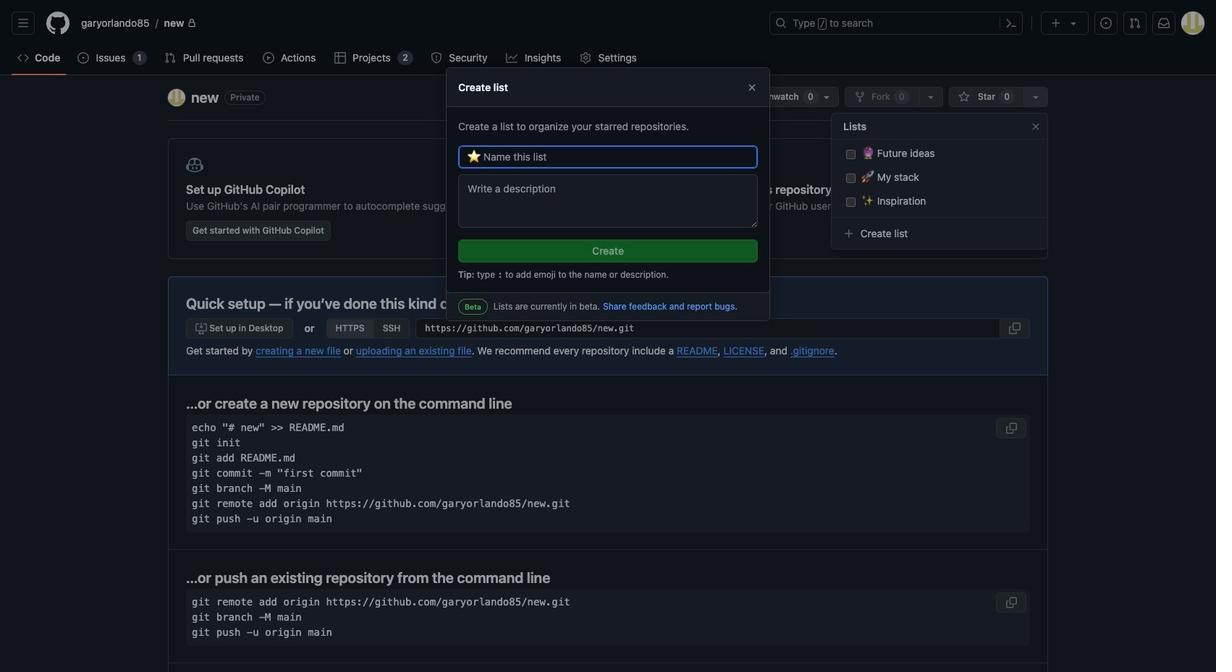 Task type: vqa. For each thing, say whether or not it's contained in the screenshot.
leftmost plus image
yes



Task type: describe. For each thing, give the bounding box(es) containing it.
List description text field
[[458, 174, 758, 228]]

code image
[[17, 52, 29, 64]]

add this repository to a list image
[[1030, 91, 1042, 103]]

0 horizontal spatial plus image
[[843, 228, 855, 240]]

0 users starred this repository element
[[999, 90, 1015, 104]]

owner avatar image
[[168, 89, 185, 106]]

0 vertical spatial copy to clipboard image
[[1009, 323, 1021, 334]]

0 vertical spatial plus image
[[1050, 17, 1062, 29]]

feature release label: beta element
[[458, 299, 488, 315]]

1 vertical spatial list
[[843, 143, 1036, 211]]

none checkbox inside list
[[846, 172, 856, 185]]

git pull request image
[[164, 52, 176, 64]]

gear image
[[580, 52, 591, 64]]

copilot image
[[186, 156, 203, 174]]

see your forks of this repository image
[[925, 91, 937, 103]]

eye image
[[748, 91, 760, 103]]

close menu image
[[1030, 121, 1042, 132]]

table image
[[334, 52, 346, 64]]

person add image
[[638, 156, 655, 174]]

create list dialog
[[446, 67, 770, 322]]

shield image
[[431, 52, 442, 64]]



Task type: locate. For each thing, give the bounding box(es) containing it.
1 horizontal spatial issue opened image
[[1100, 17, 1112, 29]]

1 vertical spatial copy to clipboard image
[[1005, 422, 1017, 434]]

notifications image
[[1158, 17, 1170, 29]]

close dialog image
[[746, 82, 758, 93]]

plus image
[[1050, 17, 1062, 29], [843, 228, 855, 240]]

play image
[[263, 52, 274, 64]]

repo forked image
[[854, 91, 866, 103]]

1 vertical spatial plus image
[[843, 228, 855, 240]]

1 vertical spatial issue opened image
[[78, 52, 89, 64]]

0 horizontal spatial list
[[75, 12, 761, 35]]

git pull request image
[[1129, 17, 1141, 29]]

1 horizontal spatial list
[[843, 143, 1036, 211]]

command palette image
[[1005, 17, 1017, 29]]

copy to clipboard image
[[1009, 323, 1021, 334], [1005, 422, 1017, 434], [1005, 597, 1017, 608]]

issue opened image
[[1100, 17, 1112, 29], [78, 52, 89, 64]]

None checkbox
[[846, 172, 856, 185]]

issue opened image for git pull request image
[[78, 52, 89, 64]]

lock image
[[187, 19, 196, 27]]

issue opened image for git pull request icon
[[1100, 17, 1112, 29]]

0 horizontal spatial issue opened image
[[78, 52, 89, 64]]

star image
[[958, 91, 970, 103]]

List name text field
[[458, 145, 758, 169]]

2 vertical spatial copy to clipboard image
[[1005, 597, 1017, 608]]

homepage image
[[46, 12, 69, 35]]

list
[[75, 12, 761, 35], [843, 143, 1036, 211]]

issue opened image left git pull request icon
[[1100, 17, 1112, 29]]

issue opened image right code icon
[[78, 52, 89, 64]]

Clone URL text field
[[416, 319, 1000, 339]]

desktop download image
[[195, 323, 207, 334]]

menu
[[831, 107, 1048, 261]]

0 vertical spatial issue opened image
[[1100, 17, 1112, 29]]

0 vertical spatial list
[[75, 12, 761, 35]]

graph image
[[506, 52, 518, 64]]

None checkbox
[[846, 148, 856, 161], [846, 196, 856, 208], [846, 148, 856, 161], [846, 196, 856, 208]]

1 horizontal spatial plus image
[[1050, 17, 1062, 29]]

triangle down image
[[1068, 17, 1079, 29]]



